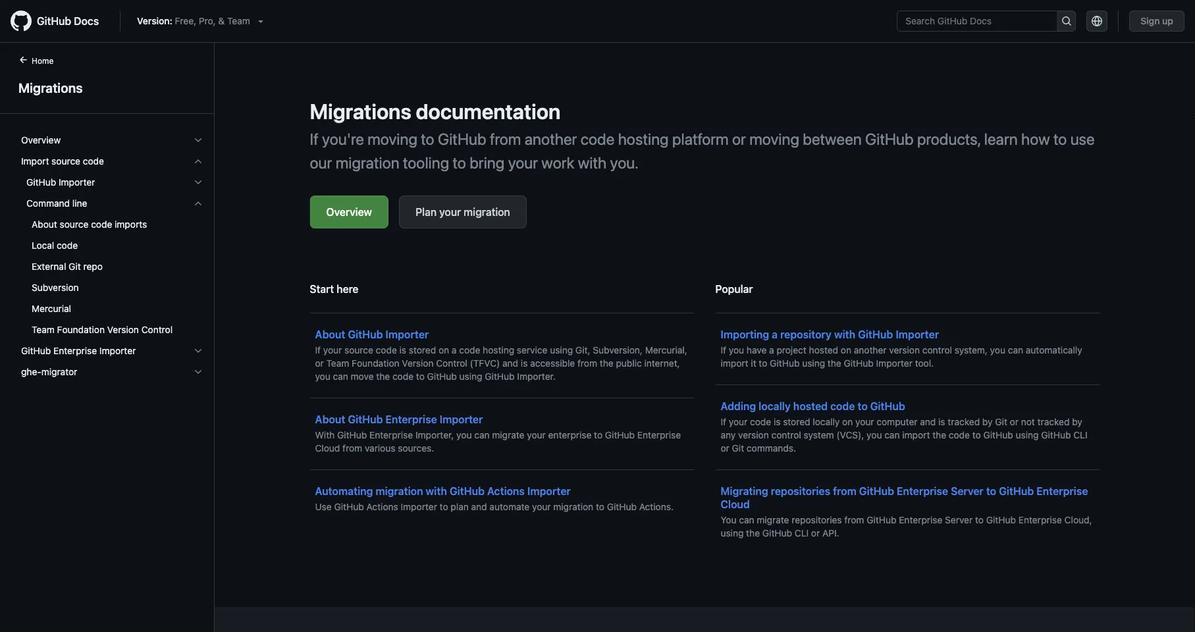 Task type: vqa. For each thing, say whether or not it's contained in the screenshot.
stored to the top
yes



Task type: locate. For each thing, give the bounding box(es) containing it.
stored
[[409, 345, 436, 356], [783, 417, 810, 427]]

overview up import
[[21, 135, 61, 146]]

tooltip
[[1153, 590, 1180, 616]]

tool.
[[915, 358, 934, 369]]

system
[[804, 430, 834, 441]]

0 vertical spatial migrate
[[492, 430, 525, 441]]

you inside adding locally hosted code to github if your code is stored locally on your computer and is tracked by git or not tracked by any version control system (vcs), you can import the code to github using github cli or git commands.
[[867, 430, 882, 441]]

1 vertical spatial migrate
[[757, 515, 789, 526]]

or inside migrating repositories from github enterprise server to github enterprise cloud you can migrate repositories from github enterprise server to github enterprise cloud, using the github cli or api.
[[811, 528, 820, 539]]

enterprise
[[53, 345, 97, 356], [386, 413, 437, 426], [370, 430, 413, 441], [637, 430, 681, 441], [897, 485, 948, 498], [1037, 485, 1088, 498], [899, 515, 943, 526], [1019, 515, 1062, 526]]

migration
[[336, 153, 400, 172], [464, 206, 510, 218], [376, 485, 423, 498], [553, 502, 594, 512]]

3 sc 9kayk9 0 image from the top
[[193, 198, 204, 209]]

importer.
[[517, 371, 556, 382]]

import source code
[[21, 156, 104, 167]]

1 horizontal spatial git
[[732, 443, 744, 454]]

command line element
[[11, 193, 214, 340], [11, 214, 214, 340]]

about inside about github importer if your source code is stored on a code hosting service using git, subversion, mercurial, or team foundation version control (tfvc) and is accessible from the public internet, you can move the code to github using github importer.
[[315, 328, 345, 341]]

1 vertical spatial about
[[315, 328, 345, 341]]

1 vertical spatial cloud
[[721, 498, 750, 511]]

and down service
[[503, 358, 518, 369]]

foundation up the github enterprise importer
[[57, 324, 105, 335]]

source up github importer
[[51, 156, 80, 167]]

0 vertical spatial control
[[141, 324, 173, 335]]

0 horizontal spatial git
[[69, 261, 81, 272]]

1 horizontal spatial team
[[227, 15, 250, 26]]

hosted inside adding locally hosted code to github if your code is stored locally on your computer and is tracked by git or not tracked by any version control system (vcs), you can import the code to github using github cli or git commands.
[[793, 400, 828, 413]]

0 horizontal spatial another
[[525, 130, 577, 148]]

actions
[[487, 485, 525, 498], [367, 502, 398, 512]]

1 horizontal spatial with
[[578, 153, 607, 172]]

0 vertical spatial hosting
[[618, 130, 669, 148]]

command line
[[26, 198, 87, 209]]

hosted
[[809, 345, 838, 356], [793, 400, 828, 413]]

local code link
[[16, 235, 209, 256]]

0 vertical spatial hosted
[[809, 345, 838, 356]]

if inside about github importer if your source code is stored on a code hosting service using git, subversion, mercurial, or team foundation version control (tfvc) and is accessible from the public internet, you can move the code to github using github importer.
[[315, 345, 321, 356]]

0 vertical spatial with
[[578, 153, 607, 172]]

0 vertical spatial cli
[[1074, 430, 1088, 441]]

if
[[310, 130, 319, 148], [315, 345, 321, 356], [721, 345, 726, 356], [721, 417, 726, 427]]

your right plan
[[439, 206, 461, 218]]

team inside about github importer if your source code is stored on a code hosting service using git, subversion, mercurial, or team foundation version control (tfvc) and is accessible from the public internet, you can move the code to github using github importer.
[[326, 358, 349, 369]]

from inside about github enterprise importer with github enterprise importer, you can migrate your enterprise to github enterprise cloud from various sources.
[[343, 443, 362, 454]]

migrations inside migrations link
[[18, 80, 83, 95]]

2 vertical spatial sc 9kayk9 0 image
[[193, 367, 204, 377]]

and inside about github importer if your source code is stored on a code hosting service using git, subversion, mercurial, or team foundation version control (tfvc) and is accessible from the public internet, you can move the code to github using github importer.
[[503, 358, 518, 369]]

accessible
[[530, 358, 575, 369]]

using down you
[[721, 528, 744, 539]]

1 command line element from the top
[[11, 193, 214, 340]]

have
[[747, 345, 767, 356]]

sc 9kayk9 0 image inside github importer dropdown button
[[193, 177, 204, 188]]

control left (tfvc)
[[436, 358, 467, 369]]

on inside importing a repository with github importer if you have a project hosted on another version control system, you can automatically import it to github using the github importer tool.
[[841, 345, 852, 356]]

with right repository
[[834, 328, 856, 341]]

your down 'start here' on the top left of page
[[323, 345, 342, 356]]

Search GitHub Docs search field
[[898, 11, 1057, 31]]

can left the move
[[333, 371, 348, 382]]

from inside migrations documentation if you're moving to github from another code hosting platform or moving between github products, learn how to use our migration tooling to bring your work with you.
[[490, 130, 521, 148]]

sc 9kayk9 0 image for importer
[[193, 346, 204, 356]]

1 vertical spatial repositories
[[792, 515, 842, 526]]

0 vertical spatial sc 9kayk9 0 image
[[193, 156, 204, 167]]

version up tool.
[[889, 345, 920, 356]]

1 vertical spatial actions
[[367, 502, 398, 512]]

2 horizontal spatial and
[[920, 417, 936, 427]]

if inside importing a repository with github importer if you have a project hosted on another version control system, you can automatically import it to github using the github importer tool.
[[721, 345, 726, 356]]

foundation inside about github importer if your source code is stored on a code hosting service using git, subversion, mercurial, or team foundation version control (tfvc) and is accessible from the public internet, you can move the code to github using github importer.
[[352, 358, 400, 369]]

migration right automate
[[553, 502, 594, 512]]

0 vertical spatial stored
[[409, 345, 436, 356]]

with inside automating migration with github actions importer use github actions importer to plan and automate your migration to github actions.
[[426, 485, 447, 498]]

public
[[616, 358, 642, 369]]

with left you.
[[578, 153, 607, 172]]

command line element for line
[[11, 214, 214, 340]]

project
[[777, 345, 807, 356]]

0 horizontal spatial control
[[141, 324, 173, 335]]

and inside automating migration with github actions importer use github actions importer to plan and automate your migration to github actions.
[[471, 502, 487, 512]]

migrations for migrations
[[18, 80, 83, 95]]

1 vertical spatial source
[[60, 219, 89, 230]]

overview button
[[16, 130, 209, 151]]

another
[[525, 130, 577, 148], [854, 345, 887, 356]]

0 vertical spatial migrations
[[18, 80, 83, 95]]

start here
[[310, 283, 359, 295]]

github
[[37, 15, 71, 27], [438, 130, 486, 148], [865, 130, 914, 148], [26, 177, 56, 188], [348, 328, 383, 341], [858, 328, 893, 341], [21, 345, 51, 356], [770, 358, 800, 369], [844, 358, 874, 369], [427, 371, 457, 382], [485, 371, 515, 382], [870, 400, 905, 413], [348, 413, 383, 426], [337, 430, 367, 441], [605, 430, 635, 441], [984, 430, 1013, 441], [1041, 430, 1071, 441], [450, 485, 485, 498], [859, 485, 894, 498], [999, 485, 1034, 498], [334, 502, 364, 512], [607, 502, 637, 512], [867, 515, 897, 526], [986, 515, 1016, 526], [763, 528, 792, 539]]

scroll to top image
[[1161, 598, 1172, 609]]

you right (vcs), on the right of the page
[[867, 430, 882, 441]]

0 horizontal spatial version
[[738, 430, 769, 441]]

1 horizontal spatial by
[[1072, 417, 1083, 427]]

1 vertical spatial control
[[772, 430, 801, 441]]

code
[[581, 130, 615, 148], [83, 156, 104, 167], [91, 219, 112, 230], [57, 240, 78, 251], [376, 345, 397, 356], [459, 345, 480, 356], [393, 371, 414, 382], [831, 400, 855, 413], [750, 417, 771, 427], [949, 430, 970, 441]]

local
[[32, 240, 54, 251]]

another inside importing a repository with github importer if you have a project hosted on another version control system, you can automatically import it to github using the github importer tool.
[[854, 345, 887, 356]]

enterprise inside dropdown button
[[53, 345, 97, 356]]

1 horizontal spatial another
[[854, 345, 887, 356]]

0 horizontal spatial cloud
[[315, 443, 340, 454]]

locally right adding
[[759, 400, 791, 413]]

migrate left enterprise on the bottom left of page
[[492, 430, 525, 441]]

tracked right not
[[1038, 417, 1070, 427]]

1 vertical spatial import
[[902, 430, 930, 441]]

can left automatically
[[1008, 345, 1024, 356]]

sign
[[1141, 15, 1160, 26]]

migrate
[[492, 430, 525, 441], [757, 515, 789, 526]]

hosted inside importing a repository with github importer if you have a project hosted on another version control system, you can automatically import it to github using the github importer tool.
[[809, 345, 838, 356]]

about inside command line element
[[32, 219, 57, 230]]

can inside importing a repository with github importer if you have a project hosted on another version control system, you can automatically import it to github using the github importer tool.
[[1008, 345, 1024, 356]]

1 horizontal spatial migrations
[[310, 99, 411, 124]]

0 vertical spatial about
[[32, 219, 57, 230]]

if down start
[[315, 345, 321, 356]]

control
[[923, 345, 952, 356], [772, 430, 801, 441]]

cli inside adding locally hosted code to github if your code is stored locally on your computer and is tracked by git or not tracked by any version control system (vcs), you can import the code to github using github cli or git commands.
[[1074, 430, 1088, 441]]

command line element containing command line
[[11, 193, 214, 340]]

0 horizontal spatial import
[[721, 358, 749, 369]]

1 import source code element from the top
[[11, 151, 214, 340]]

2 vertical spatial source
[[344, 345, 373, 356]]

hosted up system
[[793, 400, 828, 413]]

1 horizontal spatial stored
[[783, 417, 810, 427]]

2 sc 9kayk9 0 image from the top
[[193, 177, 204, 188]]

about for enterprise
[[315, 413, 345, 426]]

moving up the tooling
[[368, 130, 418, 148]]

0 horizontal spatial migrate
[[492, 430, 525, 441]]

migrate down 'migrating'
[[757, 515, 789, 526]]

1 horizontal spatial foundation
[[352, 358, 400, 369]]

not
[[1021, 417, 1035, 427]]

using down not
[[1016, 430, 1039, 441]]

import down computer at the bottom of the page
[[902, 430, 930, 441]]

2 vertical spatial with
[[426, 485, 447, 498]]

hosted down repository
[[809, 345, 838, 356]]

2 command line element from the top
[[11, 214, 214, 340]]

migrate inside migrating repositories from github enterprise server to github enterprise cloud you can migrate repositories from github enterprise server to github enterprise cloud, using the github cli or api.
[[757, 515, 789, 526]]

1 horizontal spatial migrate
[[757, 515, 789, 526]]

None search field
[[897, 11, 1076, 32]]

can down computer at the bottom of the page
[[885, 430, 900, 441]]

1 vertical spatial sc 9kayk9 0 image
[[193, 177, 204, 188]]

on inside about github importer if your source code is stored on a code hosting service using git, subversion, mercurial, or team foundation version control (tfvc) and is accessible from the public internet, you can move the code to github using github importer.
[[439, 345, 449, 356]]

sc 9kayk9 0 image
[[193, 156, 204, 167], [193, 346, 204, 356], [193, 367, 204, 377]]

import source code element containing import source code
[[11, 151, 214, 340]]

is
[[399, 345, 406, 356], [521, 358, 528, 369], [774, 417, 781, 427], [939, 417, 945, 427]]

1 vertical spatial hosting
[[483, 345, 514, 356]]

2 horizontal spatial team
[[326, 358, 349, 369]]

overview down our
[[326, 206, 372, 218]]

1 horizontal spatial tracked
[[1038, 417, 1070, 427]]

0 horizontal spatial foundation
[[57, 324, 105, 335]]

1 vertical spatial control
[[436, 358, 467, 369]]

source inside command line element
[[60, 219, 89, 230]]

your inside about github enterprise importer with github enterprise importer, you can migrate your enterprise to github enterprise cloud from various sources.
[[527, 430, 546, 441]]

0 horizontal spatial by
[[983, 417, 993, 427]]

source down line
[[60, 219, 89, 230]]

source for about
[[60, 219, 89, 230]]

hosting inside about github importer if your source code is stored on a code hosting service using git, subversion, mercurial, or team foundation version control (tfvc) and is accessible from the public internet, you can move the code to github using github importer.
[[483, 345, 514, 356]]

1 horizontal spatial version
[[889, 345, 920, 356]]

0 vertical spatial import
[[721, 358, 749, 369]]

hosting inside migrations documentation if you're moving to github from another code hosting platform or moving between github products, learn how to use our migration tooling to bring your work with you.
[[618, 130, 669, 148]]

0 vertical spatial version
[[107, 324, 139, 335]]

pro,
[[199, 15, 216, 26]]

documentation
[[416, 99, 561, 124]]

2 vertical spatial about
[[315, 413, 345, 426]]

git,
[[576, 345, 590, 356]]

actions up automate
[[487, 485, 525, 498]]

hosting up (tfvc)
[[483, 345, 514, 356]]

and right computer at the bottom of the page
[[920, 417, 936, 427]]

import source code element containing github importer
[[11, 172, 214, 340]]

source inside dropdown button
[[51, 156, 80, 167]]

1 vertical spatial version
[[738, 430, 769, 441]]

source for import
[[51, 156, 80, 167]]

sc 9kayk9 0 image
[[193, 135, 204, 146], [193, 177, 204, 188], [193, 198, 204, 209]]

1 vertical spatial with
[[834, 328, 856, 341]]

with down sources.
[[426, 485, 447, 498]]

hosting up you.
[[618, 130, 669, 148]]

2 vertical spatial team
[[326, 358, 349, 369]]

using inside migrating repositories from github enterprise server to github enterprise cloud you can migrate repositories from github enterprise server to github enterprise cloud, using the github cli or api.
[[721, 528, 744, 539]]

on for adding locally hosted code to github
[[842, 417, 853, 427]]

1 sc 9kayk9 0 image from the top
[[193, 135, 204, 146]]

cloud down with
[[315, 443, 340, 454]]

locally up system
[[813, 417, 840, 427]]

can inside migrating repositories from github enterprise server to github enterprise cloud you can migrate repositories from github enterprise server to github enterprise cloud, using the github cli or api.
[[739, 515, 754, 526]]

automatically
[[1026, 345, 1083, 356]]

and right "plan" on the left bottom of page
[[471, 502, 487, 512]]

sources.
[[398, 443, 434, 454]]

0 horizontal spatial stored
[[409, 345, 436, 356]]

you inside about github importer if your source code is stored on a code hosting service using git, subversion, mercurial, or team foundation version control (tfvc) and is accessible from the public internet, you can move the code to github using github importer.
[[315, 371, 330, 382]]

0 horizontal spatial tracked
[[948, 417, 980, 427]]

actions down automating
[[367, 502, 398, 512]]

0 horizontal spatial control
[[772, 430, 801, 441]]

2 by from the left
[[1072, 417, 1083, 427]]

0 vertical spatial server
[[951, 485, 984, 498]]

commands.
[[747, 443, 796, 454]]

importer inside about github enterprise importer with github enterprise importer, you can migrate your enterprise to github enterprise cloud from various sources.
[[440, 413, 483, 426]]

1 horizontal spatial control
[[436, 358, 467, 369]]

migrations
[[18, 80, 83, 95], [310, 99, 411, 124]]

tracked
[[948, 417, 980, 427], [1038, 417, 1070, 427]]

foundation
[[57, 324, 105, 335], [352, 358, 400, 369]]

using down project
[[802, 358, 825, 369]]

your inside migrations documentation if you're moving to github from another code hosting platform or moving between github products, learn how to use our migration tooling to bring your work with you.
[[508, 153, 538, 172]]

import source code element
[[11, 151, 214, 340], [11, 172, 214, 340]]

version inside about github importer if your source code is stored on a code hosting service using git, subversion, mercurial, or team foundation version control (tfvc) and is accessible from the public internet, you can move the code to github using github importer.
[[402, 358, 434, 369]]

1 vertical spatial git
[[995, 417, 1008, 427]]

with inside migrations documentation if you're moving to github from another code hosting platform or moving between github products, learn how to use our migration tooling to bring your work with you.
[[578, 153, 607, 172]]

migration down you're on the left top
[[336, 153, 400, 172]]

import left the it
[[721, 358, 749, 369]]

0 horizontal spatial team
[[32, 324, 55, 335]]

if up any
[[721, 417, 726, 427]]

git down any
[[732, 443, 744, 454]]

by left not
[[983, 417, 993, 427]]

work
[[542, 153, 575, 172]]

foundation inside the import source code element
[[57, 324, 105, 335]]

hosting
[[618, 130, 669, 148], [483, 345, 514, 356]]

1 vertical spatial sc 9kayk9 0 image
[[193, 346, 204, 356]]

about inside about github enterprise importer with github enterprise importer, you can migrate your enterprise to github enterprise cloud from various sources.
[[315, 413, 345, 426]]

between
[[803, 130, 862, 148]]

1 vertical spatial foundation
[[352, 358, 400, 369]]

can right importer,
[[474, 430, 490, 441]]

0 vertical spatial actions
[[487, 485, 525, 498]]

version up commands.
[[738, 430, 769, 441]]

start
[[310, 283, 334, 295]]

by
[[983, 417, 993, 427], [1072, 417, 1083, 427]]

1 vertical spatial stored
[[783, 417, 810, 427]]

about down 'start here' on the top left of page
[[315, 328, 345, 341]]

your up (vcs), on the right of the page
[[856, 417, 874, 427]]

2 horizontal spatial with
[[834, 328, 856, 341]]

3 sc 9kayk9 0 image from the top
[[193, 367, 204, 377]]

2 sc 9kayk9 0 image from the top
[[193, 346, 204, 356]]

migrator
[[41, 367, 77, 377]]

migration down sources.
[[376, 485, 423, 498]]

control up commands.
[[772, 430, 801, 441]]

cli
[[1074, 430, 1088, 441], [795, 528, 809, 539]]

1 vertical spatial version
[[402, 358, 434, 369]]

foundation up the move
[[352, 358, 400, 369]]

1 vertical spatial overview
[[326, 206, 372, 218]]

2 import source code element from the top
[[11, 172, 214, 340]]

popular
[[716, 283, 753, 295]]

on for importing a repository with github importer
[[841, 345, 852, 356]]

import
[[21, 156, 49, 167]]

migrations down the home link
[[18, 80, 83, 95]]

sc 9kayk9 0 image for github importer
[[193, 198, 204, 209]]

from inside about github importer if your source code is stored on a code hosting service using git, subversion, mercurial, or team foundation version control (tfvc) and is accessible from the public internet, you can move the code to github using github importer.
[[578, 358, 597, 369]]

you right importer,
[[457, 430, 472, 441]]

1 vertical spatial team
[[32, 324, 55, 335]]

sc 9kayk9 0 image inside command line dropdown button
[[193, 198, 204, 209]]

your right automate
[[532, 502, 551, 512]]

1 horizontal spatial version
[[402, 358, 434, 369]]

on inside adding locally hosted code to github if your code is stored locally on your computer and is tracked by git or not tracked by any version control system (vcs), you can import the code to github using github cli or git commands.
[[842, 417, 853, 427]]

can
[[1008, 345, 1024, 356], [333, 371, 348, 382], [474, 430, 490, 441], [885, 430, 900, 441], [739, 515, 754, 526]]

2 vertical spatial git
[[732, 443, 744, 454]]

0 vertical spatial version
[[889, 345, 920, 356]]

imports
[[115, 219, 147, 230]]

using down (tfvc)
[[459, 371, 482, 382]]

0 vertical spatial and
[[503, 358, 518, 369]]

0 vertical spatial sc 9kayk9 0 image
[[193, 135, 204, 146]]

can inside about github enterprise importer with github enterprise importer, you can migrate your enterprise to github enterprise cloud from various sources.
[[474, 430, 490, 441]]

from
[[490, 130, 521, 148], [578, 358, 597, 369], [343, 443, 362, 454], [833, 485, 857, 498], [845, 515, 864, 526]]

1 horizontal spatial locally
[[813, 417, 840, 427]]

your left work
[[508, 153, 538, 172]]

can right you
[[739, 515, 754, 526]]

sc 9kayk9 0 image inside github enterprise importer dropdown button
[[193, 346, 204, 356]]

team foundation version control
[[32, 324, 173, 335]]

2 moving from the left
[[750, 130, 799, 148]]

command line element containing about source code imports
[[11, 214, 214, 340]]

0 horizontal spatial locally
[[759, 400, 791, 413]]

source
[[51, 156, 80, 167], [60, 219, 89, 230], [344, 345, 373, 356]]

1 horizontal spatial moving
[[750, 130, 799, 148]]

if up our
[[310, 130, 319, 148]]

control down mercurial link
[[141, 324, 173, 335]]

overview inside dropdown button
[[21, 135, 61, 146]]

triangle down image
[[255, 16, 266, 26]]

on
[[439, 345, 449, 356], [841, 345, 852, 356], [842, 417, 853, 427]]

migrate inside about github enterprise importer with github enterprise importer, you can migrate your enterprise to github enterprise cloud from various sources.
[[492, 430, 525, 441]]

sc 9kayk9 0 image inside "import source code" dropdown button
[[193, 156, 204, 167]]

products,
[[917, 130, 981, 148]]

using
[[550, 345, 573, 356], [802, 358, 825, 369], [459, 371, 482, 382], [1016, 430, 1039, 441], [721, 528, 744, 539]]

cloud down 'migrating'
[[721, 498, 750, 511]]

1 horizontal spatial cloud
[[721, 498, 750, 511]]

control up tool.
[[923, 345, 952, 356]]

0 vertical spatial locally
[[759, 400, 791, 413]]

the
[[600, 358, 614, 369], [828, 358, 842, 369], [376, 371, 390, 382], [933, 430, 946, 441], [746, 528, 760, 539]]

if inside migrations documentation if you're moving to github from another code hosting platform or moving between github products, learn how to use our migration tooling to bring your work with you.
[[310, 130, 319, 148]]

1 sc 9kayk9 0 image from the top
[[193, 156, 204, 167]]

team
[[227, 15, 250, 26], [32, 324, 55, 335], [326, 358, 349, 369]]

a inside about github importer if your source code is stored on a code hosting service using git, subversion, mercurial, or team foundation version control (tfvc) and is accessible from the public internet, you can move the code to github using github importer.
[[452, 345, 457, 356]]

1 by from the left
[[983, 417, 993, 427]]

source up the move
[[344, 345, 373, 356]]

1 horizontal spatial cli
[[1074, 430, 1088, 441]]

you left the move
[[315, 371, 330, 382]]

1 horizontal spatial and
[[503, 358, 518, 369]]

0 horizontal spatial version
[[107, 324, 139, 335]]

platform
[[672, 130, 729, 148]]

0 vertical spatial overview
[[21, 135, 61, 146]]

1 horizontal spatial control
[[923, 345, 952, 356]]

about up with
[[315, 413, 345, 426]]

cloud inside about github enterprise importer with github enterprise importer, you can migrate your enterprise to github enterprise cloud from various sources.
[[315, 443, 340, 454]]

control inside about github importer if your source code is stored on a code hosting service using git, subversion, mercurial, or team foundation version control (tfvc) and is accessible from the public internet, you can move the code to github using github importer.
[[436, 358, 467, 369]]

1 vertical spatial cli
[[795, 528, 809, 539]]

2 vertical spatial and
[[471, 502, 487, 512]]

1 horizontal spatial hosting
[[618, 130, 669, 148]]

and inside adding locally hosted code to github if your code is stored locally on your computer and is tracked by git or not tracked by any version control system (vcs), you can import the code to github using github cli or git commands.
[[920, 417, 936, 427]]

about up local
[[32, 219, 57, 230]]

moving left the 'between'
[[750, 130, 799, 148]]

server
[[951, 485, 984, 498], [945, 515, 973, 526]]

0 vertical spatial foundation
[[57, 324, 105, 335]]

the inside adding locally hosted code to github if your code is stored locally on your computer and is tracked by git or not tracked by any version control system (vcs), you can import the code to github using github cli or git commands.
[[933, 430, 946, 441]]

1 vertical spatial migrations
[[310, 99, 411, 124]]

0 horizontal spatial moving
[[368, 130, 418, 148]]

2 vertical spatial sc 9kayk9 0 image
[[193, 198, 204, 209]]

migrations up you're on the left top
[[310, 99, 411, 124]]

0 horizontal spatial overview
[[21, 135, 61, 146]]

tracked left not
[[948, 417, 980, 427]]

locally
[[759, 400, 791, 413], [813, 417, 840, 427]]

your left enterprise on the bottom left of page
[[527, 430, 546, 441]]

stored inside about github importer if your source code is stored on a code hosting service using git, subversion, mercurial, or team foundation version control (tfvc) and is accessible from the public internet, you can move the code to github using github importer.
[[409, 345, 436, 356]]

by right not
[[1072, 417, 1083, 427]]

0 horizontal spatial hosting
[[483, 345, 514, 356]]

0 horizontal spatial actions
[[367, 502, 398, 512]]

git left repo
[[69, 261, 81, 272]]

0 horizontal spatial cli
[[795, 528, 809, 539]]

if down 'importing'
[[721, 345, 726, 356]]

overview link
[[310, 196, 389, 229]]

sign up
[[1141, 15, 1174, 26]]

version
[[889, 345, 920, 356], [738, 430, 769, 441]]

migrations inside migrations documentation if you're moving to github from another code hosting platform or moving between github products, learn how to use our migration tooling to bring your work with you.
[[310, 99, 411, 124]]

git left not
[[995, 417, 1008, 427]]

your inside about github importer if your source code is stored on a code hosting service using git, subversion, mercurial, or team foundation version control (tfvc) and is accessible from the public internet, you can move the code to github using github importer.
[[323, 345, 342, 356]]

0 horizontal spatial and
[[471, 502, 487, 512]]

version inside adding locally hosted code to github if your code is stored locally on your computer and is tracked by git or not tracked by any version control system (vcs), you can import the code to github using github cli or git commands.
[[738, 430, 769, 441]]

0 vertical spatial source
[[51, 156, 80, 167]]



Task type: describe. For each thing, give the bounding box(es) containing it.
cli inside migrating repositories from github enterprise server to github enterprise cloud you can migrate repositories from github enterprise server to github enterprise cloud, using the github cli or api.
[[795, 528, 809, 539]]

command line button
[[16, 193, 209, 214]]

1 horizontal spatial overview
[[326, 206, 372, 218]]

subversion
[[32, 282, 79, 293]]

adding
[[721, 400, 756, 413]]

importer,
[[416, 430, 454, 441]]

version: free, pro, & team
[[137, 15, 250, 26]]

local code
[[32, 240, 78, 251]]

source inside about github importer if your source code is stored on a code hosting service using git, subversion, mercurial, or team foundation version control (tfvc) and is accessible from the public internet, you can move the code to github using github importer.
[[344, 345, 373, 356]]

any
[[721, 430, 736, 441]]

about for code
[[32, 219, 57, 230]]

migration inside migrations documentation if you're moving to github from another code hosting platform or moving between github products, learn how to use our migration tooling to bring your work with you.
[[336, 153, 400, 172]]

importing
[[721, 328, 769, 341]]

or inside about github importer if your source code is stored on a code hosting service using git, subversion, mercurial, or team foundation version control (tfvc) and is accessible from the public internet, you can move the code to github using github importer.
[[315, 358, 324, 369]]

sc 9kayk9 0 image inside "ghe-migrator" "dropdown button"
[[193, 367, 204, 377]]

to inside about github importer if your source code is stored on a code hosting service using git, subversion, mercurial, or team foundation version control (tfvc) and is accessible from the public internet, you can move the code to github using github importer.
[[416, 371, 425, 382]]

subversion link
[[16, 277, 209, 298]]

migration down bring
[[464, 206, 510, 218]]

use
[[315, 502, 332, 512]]

mercurial link
[[16, 298, 209, 319]]

migrations for migrations documentation if you're moving to github from another code hosting platform or moving between github products, learn how to use our migration tooling to bring your work with you.
[[310, 99, 411, 124]]

1 tracked from the left
[[948, 417, 980, 427]]

importing a repository with github importer if you have a project hosted on another version control system, you can automatically import it to github using the github importer tool.
[[721, 328, 1083, 369]]

code inside migrations documentation if you're moving to github from another code hosting platform or moving between github products, learn how to use our migration tooling to bring your work with you.
[[581, 130, 615, 148]]

1 vertical spatial locally
[[813, 417, 840, 427]]

up
[[1163, 15, 1174, 26]]

service
[[517, 345, 548, 356]]

to inside importing a repository with github importer if you have a project hosted on another version control system, you can automatically import it to github using the github importer tool.
[[759, 358, 768, 369]]

1 moving from the left
[[368, 130, 418, 148]]

you down 'importing'
[[729, 345, 744, 356]]

cloud inside migrating repositories from github enterprise server to github enterprise cloud you can migrate repositories from github enterprise server to github enterprise cloud, using the github cli or api.
[[721, 498, 750, 511]]

mercurial
[[32, 303, 71, 314]]

import source code button
[[16, 151, 209, 172]]

about github importer if your source code is stored on a code hosting service using git, subversion, mercurial, or team foundation version control (tfvc) and is accessible from the public internet, you can move the code to github using github importer.
[[315, 328, 687, 382]]

(tfvc)
[[470, 358, 500, 369]]

computer
[[877, 417, 918, 427]]

the inside migrating repositories from github enterprise server to github enterprise cloud you can migrate repositories from github enterprise server to github enterprise cloud, using the github cli or api.
[[746, 528, 760, 539]]

about github enterprise importer with github enterprise importer, you can migrate your enterprise to github enterprise cloud from various sources.
[[315, 413, 681, 454]]

0 vertical spatial repositories
[[771, 485, 831, 498]]

use
[[1071, 130, 1095, 148]]

external git repo link
[[16, 256, 209, 277]]

automating
[[315, 485, 373, 498]]

migrations link
[[16, 78, 198, 97]]

&
[[218, 15, 225, 26]]

plan your migration link
[[399, 196, 527, 229]]

2 tracked from the left
[[1038, 417, 1070, 427]]

with
[[315, 430, 335, 441]]

our
[[310, 153, 332, 172]]

external git repo
[[32, 261, 103, 272]]

select language: current language is english image
[[1092, 16, 1103, 26]]

sc 9kayk9 0 image for code
[[193, 156, 204, 167]]

can inside about github importer if your source code is stored on a code hosting service using git, subversion, mercurial, or team foundation version control (tfvc) and is accessible from the public internet, you can move the code to github using github importer.
[[333, 371, 348, 382]]

migrating
[[721, 485, 768, 498]]

you're
[[322, 130, 364, 148]]

github importer
[[26, 177, 95, 188]]

search image
[[1062, 16, 1072, 26]]

external
[[32, 261, 66, 272]]

plan
[[416, 206, 437, 218]]

migrations documentation if you're moving to github from another code hosting platform or moving between github products, learn how to use our migration tooling to bring your work with you.
[[310, 99, 1095, 172]]

(vcs),
[[837, 430, 864, 441]]

about for importer
[[315, 328, 345, 341]]

github docs link
[[11, 11, 109, 32]]

using inside importing a repository with github importer if you have a project hosted on another version control system, you can automatically import it to github using the github importer tool.
[[802, 358, 825, 369]]

importer inside about github importer if your source code is stored on a code hosting service using git, subversion, mercurial, or team foundation version control (tfvc) and is accessible from the public internet, you can move the code to github using github importer.
[[386, 328, 429, 341]]

github docs
[[37, 15, 99, 27]]

control inside importing a repository with github importer if you have a project hosted on another version control system, you can automatically import it to github using the github importer tool.
[[923, 345, 952, 356]]

sc 9kayk9 0 image inside the overview dropdown button
[[193, 135, 204, 146]]

you
[[721, 515, 737, 526]]

version inside importing a repository with github importer if you have a project hosted on another version control system, you can automatically import it to github using the github importer tool.
[[889, 345, 920, 356]]

free,
[[175, 15, 196, 26]]

ghe-migrator
[[21, 367, 77, 377]]

home
[[32, 56, 54, 65]]

command line element for importer
[[11, 193, 214, 340]]

github inside dropdown button
[[26, 177, 56, 188]]

move
[[351, 371, 374, 382]]

it
[[751, 358, 756, 369]]

another inside migrations documentation if you're moving to github from another code hosting platform or moving between github products, learn how to use our migration tooling to bring your work with you.
[[525, 130, 577, 148]]

github enterprise importer button
[[16, 340, 209, 362]]

stored inside adding locally hosted code to github if your code is stored locally on your computer and is tracked by git or not tracked by any version control system (vcs), you can import the code to github using github cli or git commands.
[[783, 417, 810, 427]]

actions.
[[639, 502, 674, 512]]

line
[[72, 198, 87, 209]]

using up 'accessible'
[[550, 345, 573, 356]]

sc 9kayk9 0 image for import source code
[[193, 177, 204, 188]]

the inside importing a repository with github importer if you have a project hosted on another version control system, you can automatically import it to github using the github importer tool.
[[828, 358, 842, 369]]

0 vertical spatial team
[[227, 15, 250, 26]]

import source code element for import source code
[[11, 172, 214, 340]]

code inside dropdown button
[[83, 156, 104, 167]]

git inside external git repo link
[[69, 261, 81, 272]]

using inside adding locally hosted code to github if your code is stored locally on your computer and is tracked by git or not tracked by any version control system (vcs), you can import the code to github using github cli or git commands.
[[1016, 430, 1039, 441]]

can inside adding locally hosted code to github if your code is stored locally on your computer and is tracked by git or not tracked by any version control system (vcs), you can import the code to github using github cli or git commands.
[[885, 430, 900, 441]]

you.
[[610, 153, 639, 172]]

team inside team foundation version control link
[[32, 324, 55, 335]]

repository
[[781, 328, 832, 341]]

learn
[[984, 130, 1018, 148]]

github inside dropdown button
[[21, 345, 51, 356]]

command
[[26, 198, 70, 209]]

about source code imports link
[[16, 214, 209, 235]]

1 horizontal spatial actions
[[487, 485, 525, 498]]

or inside migrations documentation if you're moving to github from another code hosting platform or moving between github products, learn how to use our migration tooling to bring your work with you.
[[732, 130, 746, 148]]

repo
[[83, 261, 103, 272]]

plan your migration
[[416, 206, 510, 218]]

about source code imports
[[32, 219, 147, 230]]

2 horizontal spatial git
[[995, 417, 1008, 427]]

your down adding
[[729, 417, 748, 427]]

internet,
[[644, 358, 680, 369]]

bring
[[470, 153, 505, 172]]

with inside importing a repository with github importer if you have a project hosted on another version control system, you can automatically import it to github using the github importer tool.
[[834, 328, 856, 341]]

team foundation version control link
[[16, 319, 209, 340]]

control inside adding locally hosted code to github if your code is stored locally on your computer and is tracked by git or not tracked by any version control system (vcs), you can import the code to github using github cli or git commands.
[[772, 430, 801, 441]]

import source code element for overview
[[11, 151, 214, 340]]

migrations element
[[0, 53, 215, 631]]

ghe-
[[21, 367, 41, 377]]

migrating repositories from github enterprise server to github enterprise cloud you can migrate repositories from github enterprise server to github enterprise cloud, using the github cli or api.
[[721, 485, 1092, 539]]

version:
[[137, 15, 172, 26]]

mercurial,
[[645, 345, 687, 356]]

your inside automating migration with github actions importer use github actions importer to plan and automate your migration to github actions.
[[532, 502, 551, 512]]

import inside adding locally hosted code to github if your code is stored locally on your computer and is tracked by git or not tracked by any version control system (vcs), you can import the code to github using github cli or git commands.
[[902, 430, 930, 441]]

importer inside github enterprise importer dropdown button
[[99, 345, 136, 356]]

automate
[[490, 502, 530, 512]]

docs
[[74, 15, 99, 27]]

you right system,
[[990, 345, 1006, 356]]

version inside team foundation version control link
[[107, 324, 139, 335]]

if inside adding locally hosted code to github if your code is stored locally on your computer and is tracked by git or not tracked by any version control system (vcs), you can import the code to github using github cli or git commands.
[[721, 417, 726, 427]]

various
[[365, 443, 395, 454]]

enterprise
[[548, 430, 592, 441]]

subversion,
[[593, 345, 643, 356]]

your inside plan your migration link
[[439, 206, 461, 218]]

importer inside github importer dropdown button
[[59, 177, 95, 188]]

you inside about github enterprise importer with github enterprise importer, you can migrate your enterprise to github enterprise cloud from various sources.
[[457, 430, 472, 441]]

tooling
[[403, 153, 449, 172]]

1 vertical spatial server
[[945, 515, 973, 526]]

to inside about github enterprise importer with github enterprise importer, you can migrate your enterprise to github enterprise cloud from various sources.
[[594, 430, 603, 441]]

how
[[1021, 130, 1050, 148]]

import inside importing a repository with github importer if you have a project hosted on another version control system, you can automatically import it to github using the github importer tool.
[[721, 358, 749, 369]]

ghe-migrator button
[[16, 362, 209, 383]]

plan
[[451, 502, 469, 512]]

home link
[[13, 55, 75, 68]]

api.
[[823, 528, 839, 539]]

control inside team foundation version control link
[[141, 324, 173, 335]]

automating migration with github actions importer use github actions importer to plan and automate your migration to github actions.
[[315, 485, 674, 512]]

github importer button
[[16, 172, 209, 193]]



